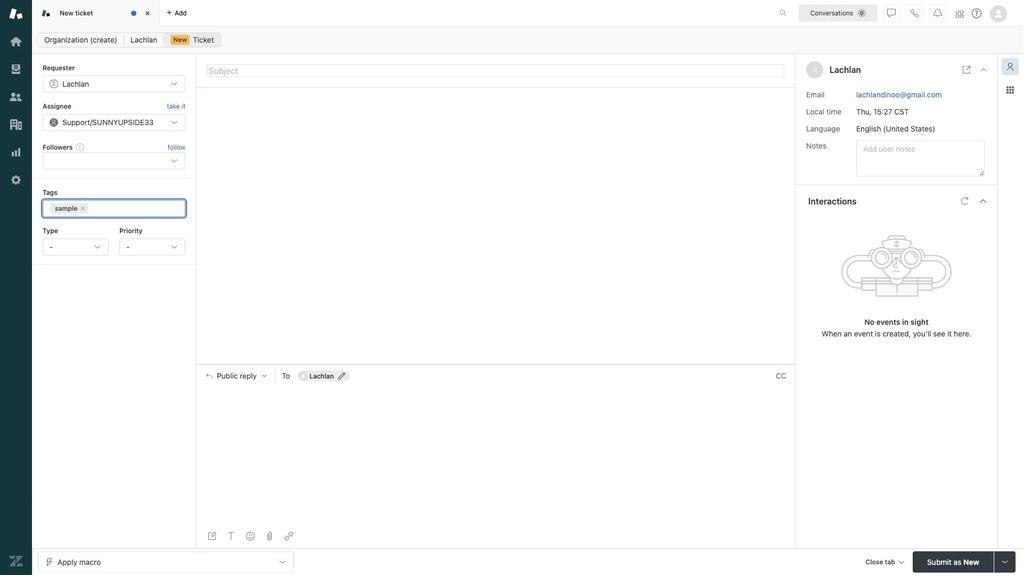 Task type: vqa. For each thing, say whether or not it's contained in the screenshot.
rightmost New
yes



Task type: describe. For each thing, give the bounding box(es) containing it.
events
[[877, 318, 901, 327]]

close tab button
[[861, 552, 909, 575]]

tabs tab list
[[32, 0, 769, 27]]

(united
[[883, 124, 909, 133]]

cc button
[[776, 372, 787, 381]]

followers element
[[43, 153, 186, 170]]

minimize composer image
[[491, 360, 500, 369]]

cst
[[895, 107, 909, 116]]

new for new ticket
[[60, 9, 74, 17]]

english
[[857, 124, 881, 133]]

apply
[[58, 558, 77, 567]]

new for new
[[173, 36, 187, 43]]

type
[[43, 227, 58, 235]]

english (united states)
[[857, 124, 936, 133]]

/
[[90, 118, 92, 127]]

new ticket
[[60, 9, 93, 17]]

see
[[934, 329, 946, 338]]

as
[[954, 558, 962, 567]]

tab
[[885, 559, 896, 566]]

15:27
[[874, 107, 893, 116]]

take
[[167, 103, 180, 110]]

local
[[807, 107, 825, 116]]

view more details image
[[963, 66, 971, 74]]

zendesk products image
[[956, 10, 964, 18]]

submit
[[928, 558, 952, 567]]

organization (create) button
[[37, 33, 124, 47]]

draft mode image
[[208, 533, 216, 541]]

sunnyupside33
[[92, 118, 154, 127]]

lachlandinoo@gmail.com image
[[299, 372, 307, 381]]

requester element
[[43, 75, 186, 92]]

time
[[827, 107, 842, 116]]

zendesk support image
[[9, 7, 23, 21]]

follow
[[168, 143, 186, 151]]

sample
[[55, 205, 78, 212]]

1 horizontal spatial close image
[[980, 66, 988, 74]]

(create)
[[90, 35, 117, 44]]

it inside no events in sight when an event is created, you'll see it here.
[[948, 329, 952, 338]]

apps image
[[1006, 86, 1015, 94]]

close tab
[[866, 559, 896, 566]]

thu,
[[857, 107, 872, 116]]

customers image
[[9, 90, 23, 104]]

apply macro
[[58, 558, 101, 567]]

user image
[[812, 67, 818, 73]]

2 vertical spatial new
[[964, 558, 980, 567]]

close
[[866, 559, 884, 566]]

you'll
[[913, 329, 932, 338]]

it inside button
[[182, 103, 186, 110]]

notifications image
[[934, 9, 942, 17]]

an
[[844, 329, 852, 338]]

ticket
[[75, 9, 93, 17]]

no
[[865, 318, 875, 327]]

get help image
[[972, 9, 982, 18]]

requester
[[43, 64, 75, 71]]

public reply
[[217, 372, 257, 381]]

insert emojis image
[[246, 533, 255, 541]]

no events in sight when an event is created, you'll see it here.
[[822, 318, 972, 338]]

Subject field
[[207, 64, 785, 77]]

submit as new
[[928, 558, 980, 567]]

add attachment image
[[265, 533, 274, 541]]

- for priority
[[126, 243, 130, 252]]

admin image
[[9, 173, 23, 187]]

Add user notes text field
[[857, 140, 985, 177]]

views image
[[9, 62, 23, 76]]

notes
[[807, 141, 827, 150]]

edit user image
[[338, 373, 346, 380]]



Task type: locate. For each thing, give the bounding box(es) containing it.
user image
[[813, 67, 817, 73]]

1 - button from the left
[[43, 239, 109, 256]]

organizations image
[[9, 118, 23, 132]]

- button for priority
[[119, 239, 186, 256]]

secondary element
[[32, 29, 1023, 51]]

it
[[182, 103, 186, 110], [948, 329, 952, 338]]

in
[[903, 318, 909, 327]]

lachlan down requester
[[62, 79, 89, 88]]

new inside "secondary" "element"
[[173, 36, 187, 43]]

support
[[62, 118, 90, 127]]

it right see
[[948, 329, 952, 338]]

reporting image
[[9, 146, 23, 159]]

to
[[282, 372, 290, 381]]

macro
[[79, 558, 101, 567]]

cc
[[776, 372, 787, 381]]

0 horizontal spatial new
[[60, 9, 74, 17]]

lachlan inside "secondary" "element"
[[131, 35, 157, 44]]

0 vertical spatial close image
[[142, 8, 153, 19]]

- for type
[[50, 243, 53, 252]]

- button down priority
[[119, 239, 186, 256]]

add
[[175, 9, 187, 17]]

add link (cmd k) image
[[285, 533, 293, 541]]

new ticket tab
[[32, 0, 160, 27]]

take it
[[167, 103, 186, 110]]

created,
[[883, 329, 911, 338]]

interactions
[[809, 196, 857, 206]]

is
[[875, 329, 881, 338]]

0 horizontal spatial it
[[182, 103, 186, 110]]

take it button
[[167, 101, 186, 112]]

assignee
[[43, 103, 71, 110]]

main element
[[0, 0, 32, 576]]

lachlandinoo@gmail.com
[[857, 90, 942, 99]]

reply
[[240, 372, 257, 381]]

remove image
[[80, 206, 86, 212]]

organization (create)
[[44, 35, 117, 44]]

language
[[807, 124, 840, 133]]

conversations button
[[799, 5, 878, 22]]

lachlan right lachlandinoo@gmail.com icon
[[310, 373, 334, 380]]

organization
[[44, 35, 88, 44]]

0 horizontal spatial - button
[[43, 239, 109, 256]]

- down "type"
[[50, 243, 53, 252]]

displays possible ticket submission types image
[[1001, 558, 1010, 567]]

lachlan right user icon
[[830, 65, 861, 75]]

new left the ticket
[[60, 9, 74, 17]]

- button for type
[[43, 239, 109, 256]]

ticket
[[193, 35, 214, 44]]

Tags field
[[90, 203, 175, 214]]

assignee element
[[43, 114, 186, 131]]

0 vertical spatial it
[[182, 103, 186, 110]]

zendesk image
[[9, 555, 23, 569]]

public reply button
[[197, 365, 275, 388]]

lachlan inside requester element
[[62, 79, 89, 88]]

1 horizontal spatial new
[[173, 36, 187, 43]]

1 vertical spatial new
[[173, 36, 187, 43]]

sight
[[911, 318, 929, 327]]

1 vertical spatial close image
[[980, 66, 988, 74]]

1 horizontal spatial -
[[126, 243, 130, 252]]

close image right the view more details image
[[980, 66, 988, 74]]

new inside tab
[[60, 9, 74, 17]]

public
[[217, 372, 238, 381]]

new right 'as'
[[964, 558, 980, 567]]

0 horizontal spatial close image
[[142, 8, 153, 19]]

add button
[[160, 0, 193, 26]]

here.
[[954, 329, 972, 338]]

2 - from the left
[[126, 243, 130, 252]]

follow button
[[168, 142, 186, 152]]

lachlan link
[[124, 33, 164, 47]]

- button down "type"
[[43, 239, 109, 256]]

local time
[[807, 107, 842, 116]]

thu, 15:27 cst
[[857, 107, 909, 116]]

conversations
[[811, 9, 854, 17]]

1 - from the left
[[50, 243, 53, 252]]

get started image
[[9, 35, 23, 49]]

lachlan
[[131, 35, 157, 44], [830, 65, 861, 75], [62, 79, 89, 88], [310, 373, 334, 380]]

- down priority
[[126, 243, 130, 252]]

1 vertical spatial it
[[948, 329, 952, 338]]

new left ticket
[[173, 36, 187, 43]]

new
[[60, 9, 74, 17], [173, 36, 187, 43], [964, 558, 980, 567]]

close image up lachlan link
[[142, 8, 153, 19]]

it right the take
[[182, 103, 186, 110]]

0 vertical spatial new
[[60, 9, 74, 17]]

customer context image
[[1006, 62, 1015, 71]]

2 horizontal spatial new
[[964, 558, 980, 567]]

email
[[807, 90, 825, 99]]

0 horizontal spatial -
[[50, 243, 53, 252]]

priority
[[119, 227, 143, 235]]

tags
[[43, 189, 57, 196]]

1 horizontal spatial - button
[[119, 239, 186, 256]]

-
[[50, 243, 53, 252], [126, 243, 130, 252]]

info on adding followers image
[[76, 143, 84, 151]]

button displays agent's chat status as invisible. image
[[888, 9, 896, 17]]

lachlan right (create)
[[131, 35, 157, 44]]

- button
[[43, 239, 109, 256], [119, 239, 186, 256]]

close image inside new ticket tab
[[142, 8, 153, 19]]

when
[[822, 329, 842, 338]]

support / sunnyupside33
[[62, 118, 154, 127]]

2 - button from the left
[[119, 239, 186, 256]]

followers
[[43, 143, 73, 151]]

event
[[854, 329, 873, 338]]

format text image
[[227, 533, 236, 541]]

1 horizontal spatial it
[[948, 329, 952, 338]]

close image
[[142, 8, 153, 19], [980, 66, 988, 74]]

states)
[[911, 124, 936, 133]]



